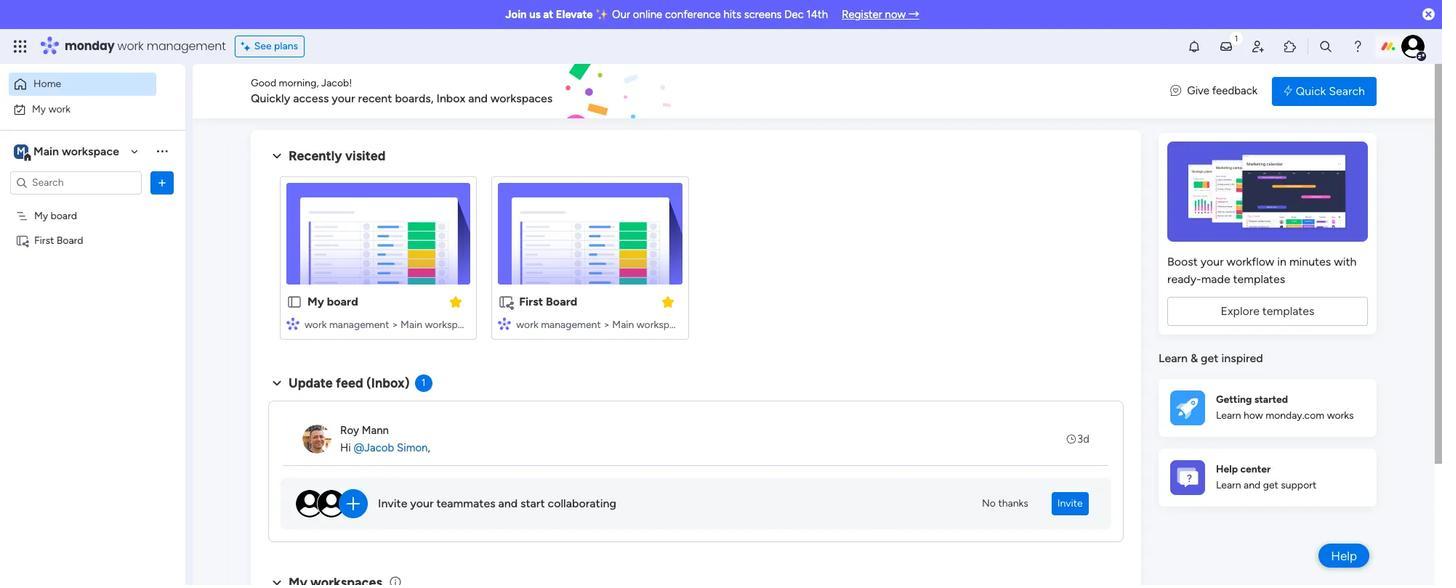 Task type: describe. For each thing, give the bounding box(es) containing it.
management for first board
[[541, 319, 601, 332]]

and inside good morning, jacob! quickly access your recent boards, inbox and workspaces
[[468, 92, 488, 105]]

visited
[[345, 148, 386, 164]]

close my workspaces image
[[268, 575, 286, 586]]

see
[[254, 40, 272, 52]]

(inbox)
[[366, 376, 410, 392]]

screens
[[744, 8, 782, 21]]

invite for invite your teammates and start collaborating
[[378, 497, 407, 511]]

workspaces
[[491, 92, 553, 105]]

1 image
[[1230, 30, 1243, 46]]

access
[[293, 92, 329, 105]]

conference
[[665, 8, 721, 21]]

→
[[909, 8, 920, 21]]

explore templates
[[1221, 305, 1315, 318]]

options image
[[155, 176, 169, 190]]

main workspace
[[33, 144, 119, 158]]

workflow
[[1227, 255, 1275, 269]]

quick search
[[1296, 84, 1365, 98]]

give
[[1187, 85, 1210, 98]]

register
[[842, 8, 883, 21]]

remove from favorites image for my board
[[449, 295, 463, 309]]

workspace selection element
[[14, 143, 121, 162]]

good morning, jacob! quickly access your recent boards, inbox and workspaces
[[251, 77, 553, 105]]

templates inside boost your workflow in minutes with ready-made templates
[[1233, 273, 1286, 286]]

started
[[1255, 394, 1288, 406]]

templates inside explore templates button
[[1263, 305, 1315, 318]]

help center element
[[1159, 449, 1377, 507]]

✨
[[596, 8, 610, 21]]

plans
[[274, 40, 298, 52]]

give feedback
[[1187, 85, 1258, 98]]

good
[[251, 77, 276, 89]]

home button
[[9, 73, 156, 96]]

register now →
[[842, 8, 920, 21]]

my for first board
[[34, 210, 48, 222]]

our
[[612, 8, 630, 21]]

inspired
[[1222, 352, 1263, 366]]

my work button
[[9, 98, 156, 121]]

works
[[1327, 410, 1354, 423]]

minutes
[[1290, 255, 1331, 269]]

0 horizontal spatial management
[[147, 38, 226, 55]]

workspace for first board
[[637, 319, 686, 332]]

&
[[1191, 352, 1198, 366]]

monday
[[65, 38, 115, 55]]

your for invite your teammates and start collaborating
[[410, 497, 434, 511]]

explore
[[1221, 305, 1260, 318]]

v2 bolt switch image
[[1284, 83, 1293, 99]]

join
[[505, 8, 527, 21]]

board for management
[[327, 295, 358, 309]]

v2 user feedback image
[[1171, 83, 1182, 99]]

recently
[[289, 148, 342, 164]]

roy
[[340, 424, 359, 437]]

ready-
[[1168, 273, 1202, 286]]

0 horizontal spatial shareable board image
[[15, 234, 29, 248]]

register now → link
[[842, 8, 920, 21]]

close update feed (inbox) image
[[268, 375, 286, 393]]

made
[[1202, 273, 1231, 286]]

with
[[1334, 255, 1357, 269]]

roy mann
[[340, 424, 389, 437]]

my board for board
[[34, 210, 77, 222]]

quickly
[[251, 92, 290, 105]]

start
[[521, 497, 545, 511]]

inbox
[[437, 92, 466, 105]]

invite for invite
[[1058, 498, 1083, 510]]

support
[[1281, 480, 1317, 492]]

list box containing my board
[[0, 201, 185, 449]]

hits
[[724, 8, 742, 21]]

first inside quick search results list box
[[519, 295, 543, 309]]

workspace image
[[14, 144, 28, 160]]

close recently visited image
[[268, 148, 286, 165]]

and for invite your teammates and start collaborating
[[498, 497, 518, 511]]

3d
[[1078, 433, 1090, 446]]

jacob simon image
[[1402, 35, 1425, 58]]

recently visited
[[289, 148, 386, 164]]

no thanks
[[982, 498, 1029, 510]]

14th
[[807, 8, 828, 21]]

workspace for my board
[[425, 319, 474, 332]]

update feed (inbox)
[[289, 376, 410, 392]]

search everything image
[[1319, 39, 1333, 54]]

feedback
[[1212, 85, 1258, 98]]

boards,
[[395, 92, 434, 105]]

apps image
[[1283, 39, 1298, 54]]

no
[[982, 498, 996, 510]]

my for work management > main workspace
[[308, 295, 324, 309]]

help button
[[1319, 545, 1370, 569]]

help for help center learn and get support
[[1216, 464, 1238, 476]]

boost your workflow in minutes with ready-made templates
[[1168, 255, 1357, 286]]

mann
[[362, 424, 389, 437]]



Task type: locate. For each thing, give the bounding box(es) containing it.
main inside workspace selection element
[[33, 144, 59, 158]]

monday.com
[[1266, 410, 1325, 423]]

board inside quick search results list box
[[546, 295, 577, 309]]

getting started learn how monday.com works
[[1216, 394, 1354, 423]]

1 horizontal spatial your
[[410, 497, 434, 511]]

templates right explore
[[1263, 305, 1315, 318]]

my
[[32, 103, 46, 115], [34, 210, 48, 222], [308, 295, 324, 309]]

get
[[1201, 352, 1219, 366], [1263, 480, 1279, 492]]

1 horizontal spatial invite
[[1058, 498, 1083, 510]]

select product image
[[13, 39, 28, 54]]

your
[[332, 92, 355, 105], [1201, 255, 1224, 269], [410, 497, 434, 511]]

1 vertical spatial board
[[546, 295, 577, 309]]

learn inside help center learn and get support
[[1216, 480, 1241, 492]]

work inside the my work 'button'
[[48, 103, 71, 115]]

2 vertical spatial my
[[308, 295, 324, 309]]

learn left &
[[1159, 352, 1188, 366]]

2 > from the left
[[604, 319, 610, 332]]

your inside good morning, jacob! quickly access your recent boards, inbox and workspaces
[[332, 92, 355, 105]]

inbox image
[[1219, 39, 1234, 54]]

1 vertical spatial my board
[[308, 295, 358, 309]]

0 horizontal spatial first board
[[34, 234, 83, 247]]

main
[[33, 144, 59, 158], [401, 319, 422, 332], [612, 319, 634, 332]]

0 horizontal spatial work management > main workspace
[[305, 319, 474, 332]]

help center learn and get support
[[1216, 464, 1317, 492]]

elevate
[[556, 8, 593, 21]]

and
[[468, 92, 488, 105], [1244, 480, 1261, 492], [498, 497, 518, 511]]

0 vertical spatial help
[[1216, 464, 1238, 476]]

1 horizontal spatial board
[[327, 295, 358, 309]]

0 horizontal spatial remove from favorites image
[[449, 295, 463, 309]]

at
[[543, 8, 553, 21]]

1 horizontal spatial management
[[329, 319, 389, 332]]

invite inside button
[[1058, 498, 1083, 510]]

jacob!
[[321, 77, 352, 89]]

notifications image
[[1187, 39, 1202, 54]]

1 horizontal spatial my board
[[308, 295, 358, 309]]

1 horizontal spatial get
[[1263, 480, 1279, 492]]

and inside help center learn and get support
[[1244, 480, 1261, 492]]

work
[[117, 38, 144, 55], [48, 103, 71, 115], [305, 319, 327, 332], [516, 319, 539, 332]]

your inside boost your workflow in minutes with ready-made templates
[[1201, 255, 1224, 269]]

search
[[1329, 84, 1365, 98]]

see plans button
[[235, 36, 305, 57]]

and down center
[[1244, 480, 1261, 492]]

0 horizontal spatial board
[[51, 210, 77, 222]]

your down jacob!
[[332, 92, 355, 105]]

invite your teammates and start collaborating
[[378, 497, 617, 511]]

your up made
[[1201, 255, 1224, 269]]

learn down center
[[1216, 480, 1241, 492]]

how
[[1244, 410, 1263, 423]]

2 vertical spatial your
[[410, 497, 434, 511]]

1 horizontal spatial remove from favorites image
[[661, 295, 675, 309]]

my down home on the top
[[32, 103, 46, 115]]

1 horizontal spatial work management > main workspace
[[516, 319, 686, 332]]

morning,
[[279, 77, 319, 89]]

0 horizontal spatial invite
[[378, 497, 407, 511]]

1 work management > main workspace from the left
[[305, 319, 474, 332]]

0 vertical spatial templates
[[1233, 273, 1286, 286]]

2 work management > main workspace from the left
[[516, 319, 686, 332]]

help for help
[[1331, 549, 1357, 564]]

1 horizontal spatial help
[[1331, 549, 1357, 564]]

0 vertical spatial first
[[34, 234, 54, 247]]

workspace
[[62, 144, 119, 158], [425, 319, 474, 332], [637, 319, 686, 332]]

get inside help center learn and get support
[[1263, 480, 1279, 492]]

my inside quick search results list box
[[308, 295, 324, 309]]

teammates
[[437, 497, 496, 511]]

work management > main workspace
[[305, 319, 474, 332], [516, 319, 686, 332]]

and left start
[[498, 497, 518, 511]]

>
[[392, 319, 398, 332], [604, 319, 610, 332]]

feed
[[336, 376, 363, 392]]

1 vertical spatial first board
[[519, 295, 577, 309]]

0 vertical spatial board
[[51, 210, 77, 222]]

0 horizontal spatial and
[[468, 92, 488, 105]]

0 vertical spatial and
[[468, 92, 488, 105]]

work management > main workspace for board
[[516, 319, 686, 332]]

0 vertical spatial first board
[[34, 234, 83, 247]]

board down search in workspace "field"
[[51, 210, 77, 222]]

learn
[[1159, 352, 1188, 366], [1216, 410, 1241, 423], [1216, 480, 1241, 492]]

quick search results list box
[[268, 165, 1124, 358]]

first board inside quick search results list box
[[519, 295, 577, 309]]

get down center
[[1263, 480, 1279, 492]]

list box
[[0, 201, 185, 449]]

monday work management
[[65, 38, 226, 55]]

1 horizontal spatial >
[[604, 319, 610, 332]]

0 vertical spatial my
[[32, 103, 46, 115]]

explore templates button
[[1168, 297, 1368, 326]]

main for first board
[[612, 319, 634, 332]]

templates down workflow
[[1233, 273, 1286, 286]]

quick
[[1296, 84, 1326, 98]]

work management > main workspace for board
[[305, 319, 474, 332]]

remove from favorites image
[[449, 295, 463, 309], [661, 295, 675, 309]]

1 horizontal spatial first board
[[519, 295, 577, 309]]

2 horizontal spatial main
[[612, 319, 634, 332]]

learn down getting
[[1216, 410, 1241, 423]]

thanks
[[999, 498, 1029, 510]]

public board image
[[286, 294, 302, 310]]

1 horizontal spatial board
[[546, 295, 577, 309]]

home
[[33, 78, 61, 90]]

get right &
[[1201, 352, 1219, 366]]

invite members image
[[1251, 39, 1266, 54]]

1 vertical spatial and
[[1244, 480, 1261, 492]]

0 vertical spatial learn
[[1159, 352, 1188, 366]]

0 vertical spatial my board
[[34, 210, 77, 222]]

online
[[633, 8, 663, 21]]

> for my board
[[392, 319, 398, 332]]

0 horizontal spatial board
[[57, 234, 83, 247]]

1 horizontal spatial first
[[519, 295, 543, 309]]

templates
[[1233, 273, 1286, 286], [1263, 305, 1315, 318]]

learn inside getting started learn how monday.com works
[[1216, 410, 1241, 423]]

Search in workspace field
[[31, 174, 121, 191]]

0 horizontal spatial workspace
[[62, 144, 119, 158]]

now
[[885, 8, 906, 21]]

help inside help center learn and get support
[[1216, 464, 1238, 476]]

1 horizontal spatial shareable board image
[[498, 294, 514, 310]]

management
[[147, 38, 226, 55], [329, 319, 389, 332], [541, 319, 601, 332]]

management for my board
[[329, 319, 389, 332]]

first board
[[34, 234, 83, 247], [519, 295, 577, 309]]

2 horizontal spatial your
[[1201, 255, 1224, 269]]

1 vertical spatial my
[[34, 210, 48, 222]]

2 vertical spatial learn
[[1216, 480, 1241, 492]]

1 vertical spatial get
[[1263, 480, 1279, 492]]

getting
[[1216, 394, 1252, 406]]

recent
[[358, 92, 392, 105]]

0 vertical spatial board
[[57, 234, 83, 247]]

shareable board image
[[15, 234, 29, 248], [498, 294, 514, 310]]

and right inbox
[[468, 92, 488, 105]]

1
[[421, 377, 426, 390]]

0 horizontal spatial main
[[33, 144, 59, 158]]

boost
[[1168, 255, 1198, 269]]

invite
[[378, 497, 407, 511], [1058, 498, 1083, 510]]

update
[[289, 376, 333, 392]]

0 horizontal spatial help
[[1216, 464, 1238, 476]]

0 horizontal spatial get
[[1201, 352, 1219, 366]]

0 horizontal spatial my board
[[34, 210, 77, 222]]

remove from favorites image for first board
[[661, 295, 675, 309]]

getting started element
[[1159, 379, 1377, 437]]

m
[[17, 145, 25, 157]]

templates image image
[[1172, 142, 1364, 242]]

center
[[1241, 464, 1271, 476]]

us
[[529, 8, 541, 21]]

main for my board
[[401, 319, 422, 332]]

learn & get inspired
[[1159, 352, 1263, 366]]

option
[[0, 203, 185, 206]]

2 horizontal spatial management
[[541, 319, 601, 332]]

1 vertical spatial templates
[[1263, 305, 1315, 318]]

my board right public board icon
[[308, 295, 358, 309]]

invite button
[[1052, 493, 1089, 516]]

1 > from the left
[[392, 319, 398, 332]]

2 horizontal spatial workspace
[[637, 319, 686, 332]]

0 vertical spatial shareable board image
[[15, 234, 29, 248]]

help image
[[1351, 39, 1365, 54]]

0 vertical spatial get
[[1201, 352, 1219, 366]]

1 vertical spatial first
[[519, 295, 543, 309]]

quick search button
[[1272, 77, 1377, 106]]

0 horizontal spatial your
[[332, 92, 355, 105]]

1 horizontal spatial main
[[401, 319, 422, 332]]

learn for getting
[[1216, 410, 1241, 423]]

0 horizontal spatial >
[[392, 319, 398, 332]]

dec
[[785, 8, 804, 21]]

no thanks button
[[976, 493, 1034, 516]]

2 remove from favorites image from the left
[[661, 295, 675, 309]]

in
[[1278, 255, 1287, 269]]

help inside button
[[1331, 549, 1357, 564]]

> for first board
[[604, 319, 610, 332]]

workspace options image
[[155, 144, 169, 159]]

my right public board icon
[[308, 295, 324, 309]]

your for boost your workflow in minutes with ready-made templates
[[1201, 255, 1224, 269]]

1 vertical spatial board
[[327, 295, 358, 309]]

join us at elevate ✨ our online conference hits screens dec 14th
[[505, 8, 828, 21]]

board inside quick search results list box
[[327, 295, 358, 309]]

board right public board icon
[[327, 295, 358, 309]]

2 vertical spatial and
[[498, 497, 518, 511]]

shareable board image inside quick search results list box
[[498, 294, 514, 310]]

see plans
[[254, 40, 298, 52]]

2 horizontal spatial and
[[1244, 480, 1261, 492]]

my board for management
[[308, 295, 358, 309]]

my inside 'button'
[[32, 103, 46, 115]]

1 vertical spatial learn
[[1216, 410, 1241, 423]]

1 horizontal spatial and
[[498, 497, 518, 511]]

board for board
[[51, 210, 77, 222]]

my board inside quick search results list box
[[308, 295, 358, 309]]

board
[[57, 234, 83, 247], [546, 295, 577, 309]]

0 vertical spatial your
[[332, 92, 355, 105]]

your left teammates
[[410, 497, 434, 511]]

board
[[51, 210, 77, 222], [327, 295, 358, 309]]

0 horizontal spatial first
[[34, 234, 54, 247]]

my down search in workspace "field"
[[34, 210, 48, 222]]

my work
[[32, 103, 71, 115]]

roy mann image
[[302, 425, 332, 454]]

my board down search in workspace "field"
[[34, 210, 77, 222]]

1 horizontal spatial workspace
[[425, 319, 474, 332]]

1 vertical spatial shareable board image
[[498, 294, 514, 310]]

and for help center learn and get support
[[1244, 480, 1261, 492]]

1 vertical spatial your
[[1201, 255, 1224, 269]]

learn for help
[[1216, 480, 1241, 492]]

collaborating
[[548, 497, 617, 511]]

1 remove from favorites image from the left
[[449, 295, 463, 309]]

help
[[1216, 464, 1238, 476], [1331, 549, 1357, 564]]

1 vertical spatial help
[[1331, 549, 1357, 564]]



Task type: vqa. For each thing, say whether or not it's contained in the screenshot.
Quick search results List Box
yes



